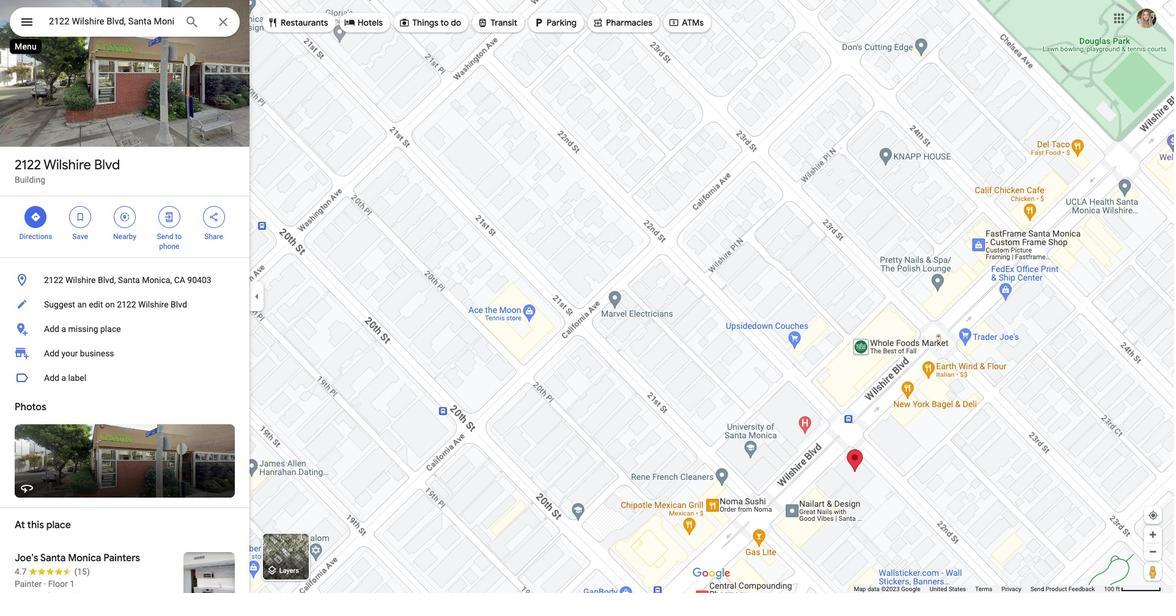 Task type: describe. For each thing, give the bounding box(es) containing it.
send product feedback
[[1031, 586, 1095, 593]]

collapse side panel image
[[250, 290, 264, 303]]

terms button
[[976, 585, 993, 593]]

pharmacies
[[606, 17, 653, 28]]

restaurants
[[281, 17, 328, 28]]

feedback
[[1069, 586, 1095, 593]]

2122 inside suggest an edit on 2122 wilshire blvd button
[[117, 300, 136, 310]]

 transit
[[477, 16, 518, 29]]

google maps element
[[0, 0, 1175, 593]]

 hotels
[[344, 16, 383, 29]]

an
[[77, 300, 87, 310]]

atms
[[682, 17, 704, 28]]

footer inside the google maps element
[[854, 585, 1104, 593]]

edit
[[89, 300, 103, 310]]

save
[[72, 232, 88, 241]]

90403
[[187, 275, 211, 285]]

joe's santa monica painters
[[15, 552, 140, 565]]

4.7
[[15, 567, 27, 577]]

monica,
[[142, 275, 172, 285]]

santa inside button
[[118, 275, 140, 285]]

zoom in image
[[1149, 530, 1158, 540]]

 atms
[[669, 16, 704, 29]]

layers
[[279, 567, 299, 575]]

add a missing place
[[44, 324, 121, 334]]

a for missing
[[61, 324, 66, 334]]

phone
[[159, 242, 179, 251]]


[[533, 16, 544, 29]]

 parking
[[533, 16, 577, 29]]

monica
[[68, 552, 101, 565]]

add a missing place button
[[0, 317, 250, 341]]

send to phone
[[157, 232, 182, 251]]

add a label button
[[0, 366, 250, 390]]

actions for 2122 wilshire blvd region
[[0, 196, 250, 258]]

add for add your business
[[44, 349, 59, 358]]

hotels
[[358, 17, 383, 28]]

blvd inside 2122 wilshire blvd building
[[94, 157, 120, 174]]

show your location image
[[1148, 510, 1159, 521]]

send for send to phone
[[157, 232, 173, 241]]

(15)
[[74, 567, 90, 577]]

show street view coverage image
[[1145, 563, 1162, 581]]

send for send product feedback
[[1031, 586, 1045, 593]]

joe's
[[15, 552, 38, 565]]

blvd,
[[98, 275, 116, 285]]

1
[[70, 579, 75, 589]]

suggest an edit on 2122 wilshire blvd
[[44, 300, 187, 310]]

nearby
[[113, 232, 136, 241]]

ca
[[174, 275, 185, 285]]

add for add a label
[[44, 373, 59, 383]]

©2023
[[881, 586, 900, 593]]


[[119, 210, 130, 224]]


[[344, 16, 355, 29]]


[[20, 13, 34, 31]]

 things to do
[[399, 16, 461, 29]]

·
[[44, 579, 46, 589]]

privacy button
[[1002, 585, 1022, 593]]

100
[[1104, 586, 1115, 593]]

on
[[105, 300, 115, 310]]

100 ft button
[[1104, 586, 1162, 593]]

suggest an edit on 2122 wilshire blvd button
[[0, 292, 250, 317]]


[[164, 210, 175, 224]]

 pharmacies
[[593, 16, 653, 29]]

send product feedback button
[[1031, 585, 1095, 593]]

map
[[854, 586, 866, 593]]

2122 wilshire blvd main content
[[0, 0, 250, 593]]

 restaurants
[[267, 16, 328, 29]]

photos
[[15, 401, 46, 414]]

share
[[205, 232, 223, 241]]


[[399, 16, 410, 29]]

floor
[[48, 579, 68, 589]]

add for add a missing place
[[44, 324, 59, 334]]



Task type: locate. For each thing, give the bounding box(es) containing it.
1 vertical spatial send
[[1031, 586, 1045, 593]]

 button
[[10, 7, 44, 39]]

1 horizontal spatial place
[[100, 324, 121, 334]]

2122 for blvd,
[[44, 275, 63, 285]]

None field
[[49, 14, 175, 29]]

footer
[[854, 585, 1104, 593]]

to inside  things to do
[[441, 17, 449, 28]]

2 vertical spatial wilshire
[[138, 300, 169, 310]]

1 vertical spatial to
[[175, 232, 182, 241]]

2122 wilshire blvd, santa monica, ca 90403 button
[[0, 268, 250, 292]]

send up the phone
[[157, 232, 173, 241]]

2122 wilshire blvd building
[[15, 157, 120, 185]]

to inside send to phone
[[175, 232, 182, 241]]

santa
[[118, 275, 140, 285], [40, 552, 66, 565]]

wilshire down monica,
[[138, 300, 169, 310]]

100 ft
[[1104, 586, 1120, 593]]

a left missing
[[61, 324, 66, 334]]

0 horizontal spatial 2122
[[15, 157, 41, 174]]

place right this
[[46, 519, 71, 532]]

send inside send to phone
[[157, 232, 173, 241]]

wilshire up building
[[44, 157, 91, 174]]


[[593, 16, 604, 29]]

do
[[451, 17, 461, 28]]

ft
[[1116, 586, 1120, 593]]

place down the on
[[100, 324, 121, 334]]

1 vertical spatial santa
[[40, 552, 66, 565]]


[[208, 210, 219, 224]]

santa up 4.7 stars 15 reviews image
[[40, 552, 66, 565]]

label
[[68, 373, 86, 383]]

business
[[80, 349, 114, 358]]

wilshire up an
[[65, 275, 96, 285]]

0 horizontal spatial place
[[46, 519, 71, 532]]

privacy
[[1002, 586, 1022, 593]]

parking
[[547, 17, 577, 28]]

2122 inside 2122 wilshire blvd building
[[15, 157, 41, 174]]

painter · floor 1
[[15, 579, 75, 589]]

data
[[868, 586, 880, 593]]

0 vertical spatial santa
[[118, 275, 140, 285]]

a left label
[[61, 373, 66, 383]]

1 horizontal spatial 2122
[[44, 275, 63, 285]]

2122 for blvd
[[15, 157, 41, 174]]

0 horizontal spatial santa
[[40, 552, 66, 565]]

0 vertical spatial blvd
[[94, 157, 120, 174]]

directions
[[19, 232, 52, 241]]

send
[[157, 232, 173, 241], [1031, 586, 1045, 593]]

zoom out image
[[1149, 548, 1158, 557]]

2122 inside '2122 wilshire blvd, santa monica, ca 90403' button
[[44, 275, 63, 285]]

0 horizontal spatial blvd
[[94, 157, 120, 174]]

your
[[61, 349, 78, 358]]

blvd down ca
[[171, 300, 187, 310]]

0 vertical spatial to
[[441, 17, 449, 28]]

a inside button
[[61, 324, 66, 334]]

1 horizontal spatial send
[[1031, 586, 1045, 593]]

united
[[930, 586, 948, 593]]

add left your
[[44, 349, 59, 358]]

google
[[902, 586, 921, 593]]

things
[[412, 17, 439, 28]]

2122 up suggest
[[44, 275, 63, 285]]

suggest
[[44, 300, 75, 310]]

blvd up 
[[94, 157, 120, 174]]

2 horizontal spatial 2122
[[117, 300, 136, 310]]

a
[[61, 324, 66, 334], [61, 373, 66, 383]]

0 vertical spatial wilshire
[[44, 157, 91, 174]]

to
[[441, 17, 449, 28], [175, 232, 182, 241]]

building
[[15, 175, 45, 185]]

add a label
[[44, 373, 86, 383]]

2122
[[15, 157, 41, 174], [44, 275, 63, 285], [117, 300, 136, 310]]

add inside button
[[44, 373, 59, 383]]

1 horizontal spatial santa
[[118, 275, 140, 285]]

2 a from the top
[[61, 373, 66, 383]]

2 add from the top
[[44, 349, 59, 358]]

states
[[949, 586, 966, 593]]


[[669, 16, 680, 29]]

1 vertical spatial blvd
[[171, 300, 187, 310]]

1 vertical spatial a
[[61, 373, 66, 383]]

united states
[[930, 586, 966, 593]]

add down suggest
[[44, 324, 59, 334]]

0 vertical spatial add
[[44, 324, 59, 334]]

1 add from the top
[[44, 324, 59, 334]]

product
[[1046, 586, 1067, 593]]

1 horizontal spatial to
[[441, 17, 449, 28]]

blvd inside button
[[171, 300, 187, 310]]

2 vertical spatial add
[[44, 373, 59, 383]]


[[75, 210, 86, 224]]

1 a from the top
[[61, 324, 66, 334]]

add inside button
[[44, 324, 59, 334]]

 search field
[[10, 7, 240, 39]]

wilshire inside 2122 wilshire blvd building
[[44, 157, 91, 174]]

santa right blvd,
[[118, 275, 140, 285]]

send left product
[[1031, 586, 1045, 593]]

painter
[[15, 579, 42, 589]]

at
[[15, 519, 25, 532]]

transit
[[491, 17, 518, 28]]

0 vertical spatial place
[[100, 324, 121, 334]]

wilshire
[[44, 157, 91, 174], [65, 275, 96, 285], [138, 300, 169, 310]]

wilshire for blvd,
[[65, 275, 96, 285]]

1 vertical spatial 2122
[[44, 275, 63, 285]]

blvd
[[94, 157, 120, 174], [171, 300, 187, 310]]

terms
[[976, 586, 993, 593]]

4.7 stars 15 reviews image
[[15, 566, 90, 578]]

3 add from the top
[[44, 373, 59, 383]]

1 vertical spatial wilshire
[[65, 275, 96, 285]]

google account: michelle dermenjian  
(michelle.dermenjian@adept.ai) image
[[1137, 8, 1157, 28]]

0 horizontal spatial send
[[157, 232, 173, 241]]

painters
[[104, 552, 140, 565]]

to up the phone
[[175, 232, 182, 241]]

1 horizontal spatial blvd
[[171, 300, 187, 310]]

place inside button
[[100, 324, 121, 334]]

none field inside 2122 wilshire blvd, santa monica, ca 90403 field
[[49, 14, 175, 29]]

0 horizontal spatial to
[[175, 232, 182, 241]]

send inside button
[[1031, 586, 1045, 593]]

0 vertical spatial a
[[61, 324, 66, 334]]

1 vertical spatial place
[[46, 519, 71, 532]]

2122 wilshire blvd, santa monica, ca 90403
[[44, 275, 211, 285]]

2122 right the on
[[117, 300, 136, 310]]

a for label
[[61, 373, 66, 383]]

add your business link
[[0, 341, 250, 366]]

place
[[100, 324, 121, 334], [46, 519, 71, 532]]

0 vertical spatial 2122
[[15, 157, 41, 174]]

at this place
[[15, 519, 71, 532]]


[[30, 210, 41, 224]]

wilshire for blvd
[[44, 157, 91, 174]]

add your business
[[44, 349, 114, 358]]

to left the do
[[441, 17, 449, 28]]

add left label
[[44, 373, 59, 383]]

0 vertical spatial send
[[157, 232, 173, 241]]

1 vertical spatial add
[[44, 349, 59, 358]]

2122 Wilshire Blvd, Santa Monica, CA 90403 field
[[10, 7, 240, 37]]

united states button
[[930, 585, 966, 593]]

missing
[[68, 324, 98, 334]]


[[267, 16, 278, 29]]

map data ©2023 google
[[854, 586, 921, 593]]

footer containing map data ©2023 google
[[854, 585, 1104, 593]]

2 vertical spatial 2122
[[117, 300, 136, 310]]


[[477, 16, 488, 29]]

a inside button
[[61, 373, 66, 383]]

2122 up building
[[15, 157, 41, 174]]

this
[[27, 519, 44, 532]]



Task type: vqa. For each thing, say whether or not it's contained in the screenshot.
Flights
no



